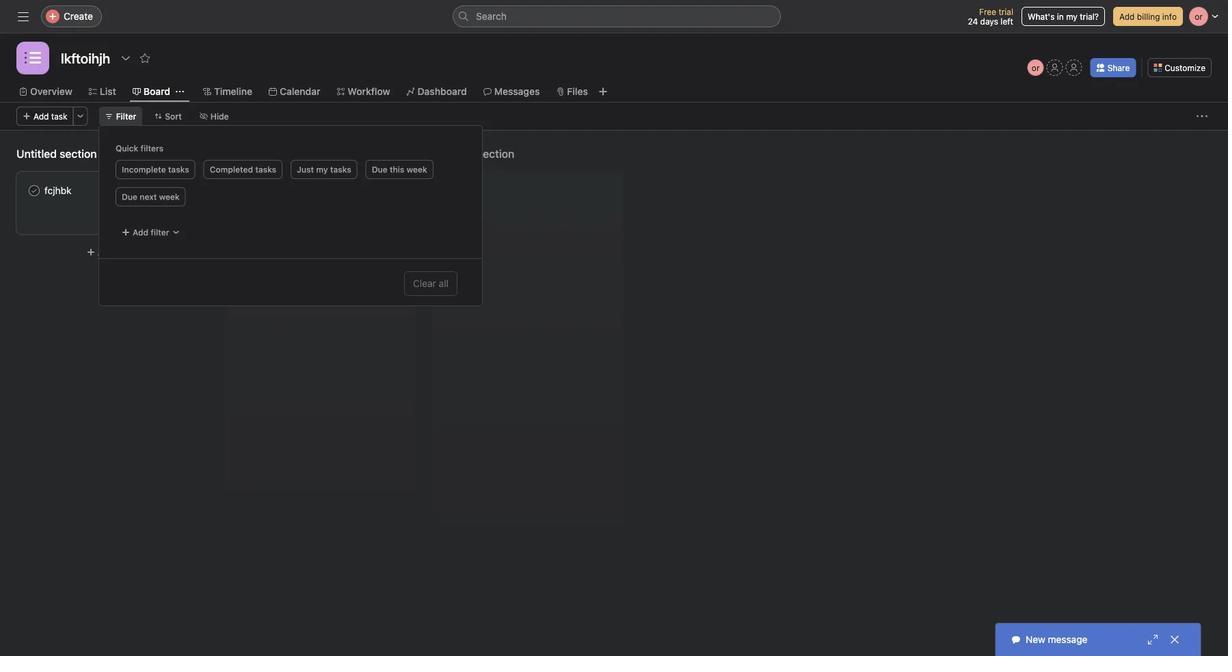 Task type: describe. For each thing, give the bounding box(es) containing it.
add billing info
[[1119, 12, 1177, 21]]

due this week button
[[366, 160, 433, 179]]

customize
[[1165, 63, 1206, 72]]

hide button
[[193, 107, 235, 126]]

in
[[1057, 12, 1064, 21]]

add left the section
[[454, 147, 474, 160]]

free trial 24 days left
[[968, 7, 1013, 26]]

just my tasks
[[297, 165, 351, 174]]

2 add task button from the top
[[16, 240, 208, 265]]

add task image
[[379, 148, 390, 159]]

timeline link
[[203, 84, 252, 99]]

tasks for incomplete tasks
[[168, 165, 189, 174]]

Completed checkbox
[[26, 183, 42, 199]]

or button
[[1028, 59, 1044, 76]]

close image
[[1169, 635, 1180, 646]]

add filter button
[[116, 223, 186, 242]]

share button
[[1090, 58, 1136, 77]]

tasks inside the just my tasks button
[[330, 165, 351, 174]]

hide
[[210, 111, 229, 121]]

sort button
[[148, 107, 188, 126]]

free
[[979, 7, 996, 16]]

filter
[[151, 228, 169, 237]]

messages link
[[483, 84, 540, 99]]

due for due next week
[[122, 192, 137, 202]]

0 vertical spatial add task
[[34, 111, 67, 121]]

clear all
[[413, 278, 449, 289]]

add task image
[[171, 148, 182, 159]]

add section
[[454, 147, 514, 160]]

khvjgfjh
[[224, 147, 265, 160]]

calendar link
[[269, 84, 320, 99]]

just my tasks button
[[291, 160, 357, 179]]

add billing info button
[[1113, 7, 1183, 26]]

workflow link
[[337, 84, 390, 99]]

search list box
[[453, 5, 781, 27]]

what's in my trial?
[[1028, 12, 1099, 21]]

overview link
[[19, 84, 72, 99]]

trial?
[[1080, 12, 1099, 21]]

what's
[[1028, 12, 1055, 21]]

create
[[64, 11, 93, 22]]

timeline
[[214, 86, 252, 97]]

files link
[[556, 84, 588, 99]]

search
[[476, 11, 507, 22]]

add for add filter dropdown button
[[133, 228, 148, 237]]

this
[[390, 165, 404, 174]]

completed tasks button
[[204, 160, 283, 179]]

quick filters
[[116, 144, 163, 153]]

1 horizontal spatial add task
[[98, 247, 138, 258]]

customize button
[[1148, 58, 1212, 77]]

expand sidebar image
[[18, 11, 29, 22]]

task for 1st add task button from the bottom
[[118, 247, 138, 258]]

tab actions image
[[176, 88, 184, 96]]

incomplete
[[122, 165, 166, 174]]

just
[[297, 165, 314, 174]]

next
[[140, 192, 157, 202]]

add for second add task button from the bottom
[[34, 111, 49, 121]]

due next week
[[122, 192, 180, 202]]

sort
[[165, 111, 182, 121]]

due for due this week
[[372, 165, 388, 174]]

search button
[[453, 5, 781, 27]]

trial
[[999, 7, 1013, 16]]

what's in my trial? button
[[1022, 7, 1105, 26]]

clear
[[413, 278, 436, 289]]



Task type: vqa. For each thing, say whether or not it's contained in the screenshot.
Due this week
yes



Task type: locate. For each thing, give the bounding box(es) containing it.
left
[[1001, 16, 1013, 26]]

filters
[[141, 144, 163, 153]]

tasks inside completed tasks button
[[255, 165, 276, 174]]

0 horizontal spatial due
[[122, 192, 137, 202]]

task down add filter dropdown button
[[118, 247, 138, 258]]

add down add filter dropdown button
[[98, 247, 116, 258]]

due inside button
[[122, 192, 137, 202]]

quick
[[116, 144, 138, 153]]

completed
[[210, 165, 253, 174]]

list image
[[25, 50, 41, 66]]

my inside button
[[316, 165, 328, 174]]

add for 1st add task button from the bottom
[[98, 247, 116, 258]]

more actions image
[[76, 112, 85, 120]]

expand new message image
[[1147, 635, 1158, 646]]

my
[[1066, 12, 1078, 21], [316, 165, 328, 174]]

1 horizontal spatial week
[[407, 165, 427, 174]]

1 vertical spatial due
[[122, 192, 137, 202]]

0 horizontal spatial week
[[159, 192, 180, 202]]

due inside button
[[372, 165, 388, 174]]

week inside button
[[159, 192, 180, 202]]

files
[[567, 86, 588, 97]]

incomplete tasks button
[[116, 160, 195, 179]]

tasks right just
[[330, 165, 351, 174]]

calendar
[[280, 86, 320, 97]]

add task down add filter dropdown button
[[98, 247, 138, 258]]

add task down overview
[[34, 111, 67, 121]]

1 add task button from the top
[[16, 107, 74, 126]]

billing
[[1137, 12, 1160, 21]]

untitled section
[[16, 147, 97, 160]]

0 horizontal spatial add task
[[34, 111, 67, 121]]

week right next
[[159, 192, 180, 202]]

None text field
[[57, 46, 114, 70]]

show options image
[[120, 53, 131, 64]]

filter
[[116, 111, 136, 121]]

0 vertical spatial week
[[407, 165, 427, 174]]

due left next
[[122, 192, 137, 202]]

week for due next week
[[159, 192, 180, 202]]

add task button down overview link
[[16, 107, 74, 126]]

due this week
[[372, 165, 427, 174]]

0 vertical spatial task
[[51, 111, 67, 121]]

section
[[477, 147, 514, 160]]

1 horizontal spatial task
[[118, 247, 138, 258]]

0 horizontal spatial task
[[51, 111, 67, 121]]

more actions image
[[1197, 111, 1208, 122]]

fcjhbk
[[44, 185, 72, 196]]

new message
[[1026, 634, 1088, 646]]

workflow
[[348, 86, 390, 97]]

or
[[1032, 63, 1040, 72]]

1 vertical spatial my
[[316, 165, 328, 174]]

add down overview link
[[34, 111, 49, 121]]

tasks down add task image
[[168, 165, 189, 174]]

add
[[1119, 12, 1135, 21], [34, 111, 49, 121], [454, 147, 474, 160], [133, 228, 148, 237], [98, 247, 116, 258]]

add tab image
[[598, 86, 609, 97]]

tasks for completed tasks
[[255, 165, 276, 174]]

0 horizontal spatial my
[[316, 165, 328, 174]]

1 horizontal spatial my
[[1066, 12, 1078, 21]]

due
[[372, 165, 388, 174], [122, 192, 137, 202]]

week right this
[[407, 165, 427, 174]]

24
[[968, 16, 978, 26]]

info
[[1162, 12, 1177, 21]]

due down add task icon at the left
[[372, 165, 388, 174]]

2 horizontal spatial tasks
[[330, 165, 351, 174]]

3 tasks from the left
[[330, 165, 351, 174]]

week for due this week
[[407, 165, 427, 174]]

add section button
[[432, 142, 520, 166]]

0 vertical spatial due
[[372, 165, 388, 174]]

add task
[[34, 111, 67, 121], [98, 247, 138, 258]]

0 horizontal spatial tasks
[[168, 165, 189, 174]]

add task button
[[16, 107, 74, 126], [16, 240, 208, 265]]

1 vertical spatial add task button
[[16, 240, 208, 265]]

1 tasks from the left
[[168, 165, 189, 174]]

1 horizontal spatial tasks
[[255, 165, 276, 174]]

list link
[[89, 84, 116, 99]]

due next week button
[[116, 187, 186, 207]]

1 horizontal spatial due
[[372, 165, 388, 174]]

share
[[1108, 63, 1130, 72]]

tasks inside incomplete tasks "button"
[[168, 165, 189, 174]]

dashboard
[[418, 86, 467, 97]]

filter button
[[99, 107, 142, 126]]

my right in
[[1066, 12, 1078, 21]]

1 vertical spatial task
[[118, 247, 138, 258]]

all
[[439, 278, 449, 289]]

1 vertical spatial add task
[[98, 247, 138, 258]]

add to starred image
[[140, 53, 151, 64]]

task
[[51, 111, 67, 121], [118, 247, 138, 258]]

tasks down khvjgfjh
[[255, 165, 276, 174]]

list
[[100, 86, 116, 97]]

dashboard link
[[407, 84, 467, 99]]

clear all button
[[404, 271, 457, 296]]

0 vertical spatial add task button
[[16, 107, 74, 126]]

completed tasks
[[210, 165, 276, 174]]

overview
[[30, 86, 72, 97]]

week inside button
[[407, 165, 427, 174]]

create button
[[41, 5, 102, 27]]

task for second add task button from the bottom
[[51, 111, 67, 121]]

my right just
[[316, 165, 328, 174]]

add left billing
[[1119, 12, 1135, 21]]

0 vertical spatial my
[[1066, 12, 1078, 21]]

messages
[[494, 86, 540, 97]]

tasks
[[168, 165, 189, 174], [255, 165, 276, 174], [330, 165, 351, 174]]

board link
[[133, 84, 170, 99]]

incomplete tasks
[[122, 165, 189, 174]]

2 tasks from the left
[[255, 165, 276, 174]]

completed image
[[26, 183, 42, 199]]

add task button down the add filter
[[16, 240, 208, 265]]

my inside button
[[1066, 12, 1078, 21]]

days
[[980, 16, 998, 26]]

week
[[407, 165, 427, 174], [159, 192, 180, 202]]

add left 'filter'
[[133, 228, 148, 237]]

task left more actions icon
[[51, 111, 67, 121]]

add inside dropdown button
[[133, 228, 148, 237]]

board
[[143, 86, 170, 97]]

add filter
[[133, 228, 169, 237]]

1 vertical spatial week
[[159, 192, 180, 202]]



